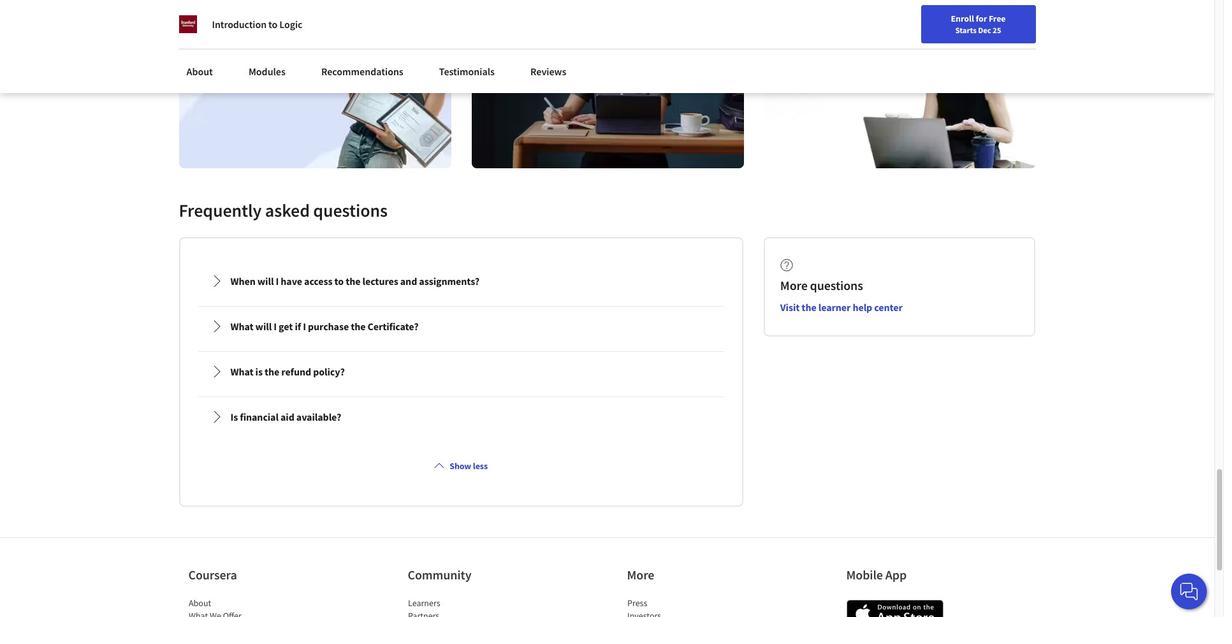Task type: locate. For each thing, give the bounding box(es) containing it.
mobile app
[[847, 567, 907, 583]]

about
[[187, 65, 213, 78], [188, 598, 211, 609]]

0 vertical spatial more
[[781, 278, 808, 294]]

reviews link
[[523, 57, 574, 85]]

learners
[[408, 598, 440, 609]]

0 vertical spatial about link
[[179, 57, 221, 85]]

0 vertical spatial about
[[187, 65, 213, 78]]

more up press link
[[627, 567, 655, 583]]

what left "get" at bottom
[[231, 320, 254, 333]]

25
[[993, 25, 1002, 35]]

list
[[196, 259, 727, 466]]

1 vertical spatial questions
[[810, 278, 863, 294]]

learner
[[819, 301, 851, 314]]

0 horizontal spatial list item
[[188, 610, 297, 617]]

what is the refund policy?
[[231, 366, 345, 378]]

0 horizontal spatial to
[[269, 18, 278, 31]]

about list
[[188, 597, 297, 617]]

what left the is
[[231, 366, 254, 378]]

will
[[258, 275, 274, 288], [256, 320, 272, 333]]

about down coursera
[[188, 598, 211, 609]]

1 vertical spatial more
[[627, 567, 655, 583]]

will for what
[[256, 320, 272, 333]]

the right the is
[[265, 366, 280, 378]]

about for frequently asked questions
[[187, 65, 213, 78]]

learners link
[[408, 598, 440, 609]]

1 horizontal spatial questions
[[810, 278, 863, 294]]

about link down stanford university icon
[[179, 57, 221, 85]]

2 horizontal spatial list item
[[627, 610, 736, 617]]

testimonials
[[439, 65, 495, 78]]

about link
[[179, 57, 221, 85], [188, 598, 211, 609]]

1 vertical spatial what
[[231, 366, 254, 378]]

policy?
[[313, 366, 345, 378]]

when
[[231, 275, 256, 288]]

what is the refund policy? button
[[200, 354, 723, 390]]

when will i have access to the lectures and assignments? button
[[200, 264, 723, 299]]

about down stanford university icon
[[187, 65, 213, 78]]

assignments?
[[419, 275, 480, 288]]

i for get
[[274, 320, 277, 333]]

logic
[[280, 18, 303, 31]]

more
[[781, 278, 808, 294], [627, 567, 655, 583]]

about link for frequently asked questions
[[179, 57, 221, 85]]

None search field
[[182, 8, 488, 33]]

help
[[853, 301, 873, 314]]

1 horizontal spatial to
[[335, 275, 344, 288]]

is financial aid available?
[[231, 411, 341, 424]]

list item down "learners" "link"
[[408, 610, 516, 617]]

the right the purchase
[[351, 320, 366, 333]]

show
[[450, 461, 471, 472]]

asked
[[265, 199, 310, 222]]

questions up learner
[[810, 278, 863, 294]]

visit
[[781, 301, 800, 314]]

questions
[[313, 199, 388, 222], [810, 278, 863, 294]]

list item
[[188, 610, 297, 617], [408, 610, 516, 617], [627, 610, 736, 617]]

0 vertical spatial what
[[231, 320, 254, 333]]

more up visit
[[781, 278, 808, 294]]

available?
[[296, 411, 341, 424]]

modules link
[[241, 57, 293, 85]]

frequently
[[179, 199, 262, 222]]

show less
[[450, 461, 488, 472]]

is
[[231, 411, 238, 424]]

will right when
[[258, 275, 274, 288]]

questions right asked
[[313, 199, 388, 222]]

english button
[[947, 0, 1024, 41]]

will left "get" at bottom
[[256, 320, 272, 333]]

visit the learner help center
[[781, 301, 903, 314]]

learners list
[[408, 597, 516, 617]]

the inside dropdown button
[[265, 366, 280, 378]]

about inside list
[[188, 598, 211, 609]]

about link inside about list
[[188, 598, 211, 609]]

1 what from the top
[[231, 320, 254, 333]]

purchase
[[308, 320, 349, 333]]

modules
[[249, 65, 286, 78]]

2 what from the top
[[231, 366, 254, 378]]

to left 'logic'
[[269, 18, 278, 31]]

1 vertical spatial about
[[188, 598, 211, 609]]

reviews
[[531, 65, 567, 78]]

about link down coursera
[[188, 598, 211, 609]]

free
[[989, 13, 1006, 24]]

i left have
[[276, 275, 279, 288]]

2 list item from the left
[[408, 610, 516, 617]]

0 horizontal spatial questions
[[313, 199, 388, 222]]

3 list item from the left
[[627, 610, 736, 617]]

0 horizontal spatial more
[[627, 567, 655, 583]]

list item down press
[[627, 610, 736, 617]]

list item down coursera
[[188, 610, 297, 617]]

1 vertical spatial will
[[256, 320, 272, 333]]

to right access
[[335, 275, 344, 288]]

and
[[400, 275, 417, 288]]

1 list item from the left
[[188, 610, 297, 617]]

what inside dropdown button
[[231, 366, 254, 378]]

press list
[[627, 597, 736, 617]]

i right if
[[303, 320, 306, 333]]

i left "get" at bottom
[[274, 320, 277, 333]]

1 horizontal spatial list item
[[408, 610, 516, 617]]

dec
[[979, 25, 992, 35]]

0 vertical spatial will
[[258, 275, 274, 288]]

what inside dropdown button
[[231, 320, 254, 333]]

shopping cart: 1 item image
[[917, 10, 941, 30]]

what will i get if i purchase the certificate? button
[[200, 309, 723, 345]]

enroll
[[951, 13, 975, 24]]

the
[[346, 275, 361, 288], [802, 301, 817, 314], [351, 320, 366, 333], [265, 366, 280, 378]]

1 horizontal spatial more
[[781, 278, 808, 294]]

1 vertical spatial to
[[335, 275, 344, 288]]

to
[[269, 18, 278, 31], [335, 275, 344, 288]]

what
[[231, 320, 254, 333], [231, 366, 254, 378]]

0 vertical spatial questions
[[313, 199, 388, 222]]

1 vertical spatial about link
[[188, 598, 211, 609]]

i
[[276, 275, 279, 288], [274, 320, 277, 333], [303, 320, 306, 333]]

download on the app store image
[[847, 600, 944, 617]]



Task type: vqa. For each thing, say whether or not it's contained in the screenshot.


Task type: describe. For each thing, give the bounding box(es) containing it.
what for what will i get if i purchase the certificate?
[[231, 320, 254, 333]]

english
[[970, 14, 1001, 27]]

enroll for free starts dec 25
[[951, 13, 1006, 35]]

is financial aid available? button
[[200, 400, 723, 435]]

what will i get if i purchase the certificate?
[[231, 320, 419, 333]]

more for more questions
[[781, 278, 808, 294]]

certificate?
[[368, 320, 419, 333]]

to inside dropdown button
[[335, 275, 344, 288]]

refund
[[282, 366, 311, 378]]

about link for more
[[188, 598, 211, 609]]

0 vertical spatial to
[[269, 18, 278, 31]]

list item for community
[[408, 610, 516, 617]]

press
[[627, 598, 647, 609]]

show less button
[[429, 455, 493, 478]]

list containing when will i have access to the lectures and assignments?
[[196, 259, 727, 466]]

community
[[408, 567, 472, 583]]

more for more
[[627, 567, 655, 583]]

access
[[304, 275, 333, 288]]

lectures
[[363, 275, 398, 288]]

if
[[295, 320, 301, 333]]

recommendations
[[321, 65, 404, 78]]

list item for more
[[627, 610, 736, 617]]

starts
[[956, 25, 977, 35]]

financial
[[240, 411, 279, 424]]

get
[[279, 320, 293, 333]]

have
[[281, 275, 302, 288]]

center
[[875, 301, 903, 314]]

the right visit
[[802, 301, 817, 314]]

coursera
[[188, 567, 237, 583]]

what for what is the refund policy?
[[231, 366, 254, 378]]

i for have
[[276, 275, 279, 288]]

visit the learner help center link
[[781, 301, 903, 314]]

about for more
[[188, 598, 211, 609]]

testimonials link
[[432, 57, 503, 85]]

frequently asked questions
[[179, 199, 388, 222]]

recommendations link
[[314, 57, 411, 85]]

list item for coursera
[[188, 610, 297, 617]]

chat with us image
[[1179, 582, 1200, 602]]

will for when
[[258, 275, 274, 288]]

introduction
[[212, 18, 267, 31]]

for
[[976, 13, 988, 24]]

when will i have access to the lectures and assignments?
[[231, 275, 480, 288]]

introduction to logic
[[212, 18, 303, 31]]

stanford university image
[[179, 15, 197, 33]]

mobile
[[847, 567, 883, 583]]

press link
[[627, 598, 647, 609]]

is
[[256, 366, 263, 378]]

aid
[[281, 411, 295, 424]]

app
[[886, 567, 907, 583]]

the left lectures
[[346, 275, 361, 288]]

less
[[473, 461, 488, 472]]

more questions
[[781, 278, 863, 294]]



